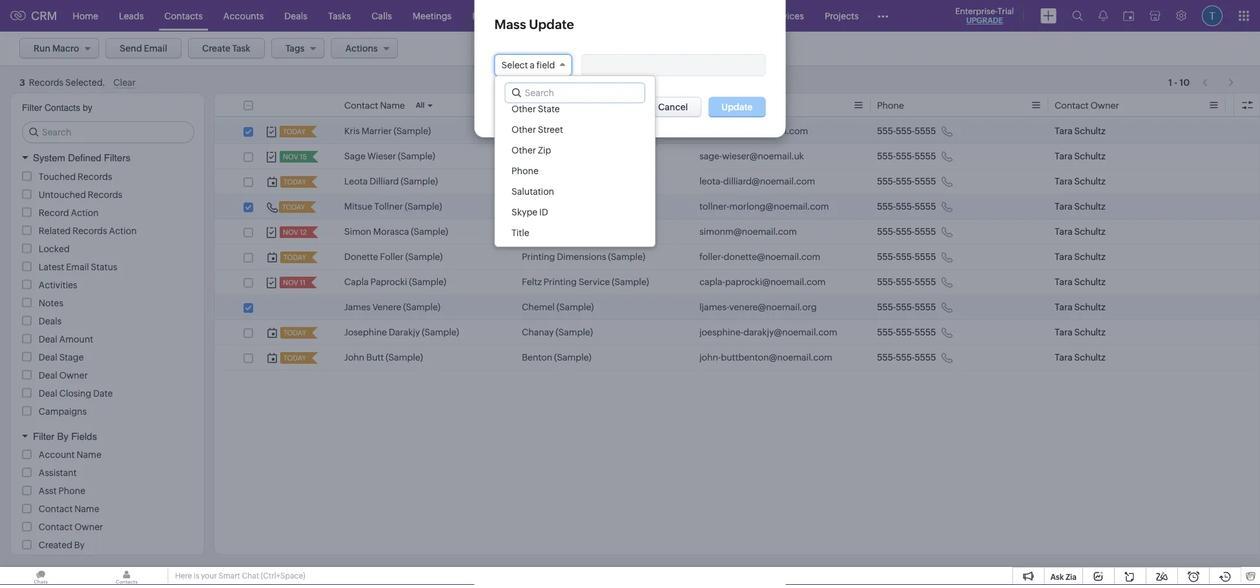 Task type: locate. For each thing, give the bounding box(es) containing it.
schultz for donette@noemail.com
[[1074, 252, 1106, 262]]

8 tara from the top
[[1055, 302, 1073, 313]]

2 truhlar from the left
[[572, 151, 602, 161]]

printing down chapman
[[522, 252, 555, 262]]

enterprise-trial upgrade
[[955, 6, 1014, 25]]

today for donette foller (sample)
[[284, 254, 306, 262]]

morlong@noemail.com
[[729, 202, 829, 212]]

today left john
[[284, 355, 306, 363]]

id
[[539, 207, 548, 218]]

tara for donette@noemail.com
[[1055, 252, 1073, 262]]

system defined filters
[[33, 152, 130, 164]]

2 tara from the top
[[1055, 151, 1073, 161]]

mitsue tollner (sample) link
[[344, 200, 442, 213]]

deal for deal stage
[[39, 352, 57, 363]]

accounts link
[[213, 0, 274, 31]]

Search text field
[[505, 83, 645, 103]]

leads
[[119, 11, 144, 21]]

filter down the '3' in the left top of the page
[[22, 103, 42, 113]]

6 5555 from the top
[[915, 252, 936, 262]]

tara for paprocki@noemail.com
[[1055, 277, 1073, 287]]

tags
[[285, 43, 305, 54]]

0 vertical spatial contact name
[[344, 100, 405, 111]]

filter down the 'campaigns'
[[33, 431, 54, 442]]

tara schultz for dilliard@noemail.com
[[1055, 176, 1106, 187]]

7 5555 from the top
[[915, 277, 936, 287]]

7 schultz from the top
[[1074, 277, 1106, 287]]

run macro button
[[19, 38, 99, 59]]

leota dilliard (sample) link
[[344, 175, 438, 188]]

(sample) right foller
[[405, 252, 443, 262]]

deal for deal closing date
[[39, 389, 57, 399]]

6 tara schultz from the top
[[1055, 252, 1106, 262]]

0 vertical spatial account name
[[522, 100, 585, 111]]

4 deal from the top
[[39, 389, 57, 399]]

nov
[[283, 229, 298, 237], [283, 279, 298, 287]]

1 vertical spatial nov
[[283, 279, 298, 287]]

contacts up send email button
[[164, 11, 203, 21]]

contact name up marrier
[[344, 100, 405, 111]]

contact owner up created by
[[39, 523, 103, 533]]

email inside send email button
[[144, 43, 167, 54]]

- for second navigation from the bottom of the page
[[1174, 75, 1178, 85]]

deal left stage
[[39, 352, 57, 363]]

2 horizontal spatial phone
[[877, 100, 904, 111]]

other for other street
[[511, 125, 536, 135]]

0 vertical spatial phone
[[877, 100, 904, 111]]

owner up closing
[[59, 370, 88, 381]]

schultz for paprocki@noemail.com
[[1074, 277, 1106, 287]]

1 5555 from the top
[[915, 126, 936, 136]]

actions
[[345, 43, 378, 54], [1187, 43, 1220, 54]]

(sample) up the commercial press (sample)
[[604, 151, 641, 161]]

1 vertical spatial records
[[88, 190, 122, 200]]

contact name down asst phone
[[39, 504, 99, 515]]

4 schultz from the top
[[1074, 202, 1106, 212]]

1 vertical spatial printing
[[544, 277, 577, 287]]

2 555-555-5555 from the top
[[877, 151, 936, 161]]

tasks
[[328, 11, 351, 21]]

email right send
[[144, 43, 167, 54]]

0 horizontal spatial by
[[57, 431, 68, 442]]

2 create from the left
[[1062, 44, 1090, 54]]

Search text field
[[23, 122, 194, 143]]

2 horizontal spatial email
[[700, 100, 723, 111]]

2 schultz from the top
[[1074, 151, 1106, 161]]

today
[[283, 128, 306, 136], [284, 178, 306, 186], [284, 254, 306, 262], [284, 329, 306, 338], [284, 355, 306, 363]]

4 tara schultz from the top
[[1055, 202, 1106, 212]]

other for other state
[[511, 104, 536, 114]]

filter for filter contacts by
[[22, 103, 42, 113]]

0 vertical spatial other
[[511, 104, 536, 114]]

2 tara schultz from the top
[[1055, 151, 1106, 161]]

street
[[538, 125, 563, 135]]

(sample) right dilliard
[[401, 176, 438, 187]]

truhlar up press
[[572, 151, 602, 161]]

account up assistant
[[39, 450, 75, 461]]

1 tara from the top
[[1055, 126, 1073, 136]]

row group containing kris marrier (sample)
[[214, 119, 1260, 371]]

1 horizontal spatial contact name
[[344, 100, 405, 111]]

(sample) inside sage wieser (sample) link
[[398, 151, 435, 161]]

0 vertical spatial contact owner
[[1055, 100, 1119, 111]]

1 schultz from the top
[[1074, 126, 1106, 136]]

king (sample) link
[[522, 125, 580, 138]]

other up other zip
[[511, 125, 536, 135]]

3 records selected.
[[19, 78, 105, 88]]

email right latest
[[66, 262, 89, 272]]

row group
[[214, 119, 1260, 371]]

9 tara from the top
[[1055, 327, 1073, 338]]

2 vertical spatial phone
[[58, 486, 85, 497]]

notes
[[39, 298, 63, 308]]

account name down 'filter by fields'
[[39, 450, 101, 461]]

7 555-555-5555 from the top
[[877, 277, 936, 287]]

a
[[530, 60, 535, 70]]

1 actions from the left
[[345, 43, 378, 54]]

account name
[[522, 100, 585, 111], [39, 450, 101, 461]]

asst phone
[[39, 486, 85, 497]]

schultz for morlong@noemail.com
[[1074, 202, 1106, 212]]

fields
[[71, 431, 97, 442]]

(sample) right 'tollner'
[[405, 202, 442, 212]]

0 horizontal spatial contacts
[[45, 103, 80, 113]]

3 5555 from the top
[[915, 176, 936, 187]]

today link for kris
[[280, 126, 307, 138]]

schultz for buttbenton@noemail.com
[[1074, 353, 1106, 363]]

2 vertical spatial other
[[511, 145, 536, 156]]

email for latest email status
[[66, 262, 89, 272]]

feltz
[[522, 277, 542, 287]]

deals down notes
[[39, 316, 62, 327]]

today link left kris
[[280, 126, 307, 138]]

0 horizontal spatial contact owner
[[39, 523, 103, 533]]

deal up deal stage
[[39, 334, 57, 345]]

list box
[[495, 99, 655, 247]]

1 horizontal spatial truhlar
[[572, 151, 602, 161]]

1 horizontal spatial create
[[1062, 44, 1090, 54]]

9 5555 from the top
[[915, 327, 936, 338]]

(sample) inside simon morasca (sample) link
[[411, 227, 448, 237]]

1 nov from the top
[[283, 229, 298, 237]]

records for untouched
[[88, 190, 122, 200]]

filter inside filter by fields dropdown button
[[33, 431, 54, 442]]

simonm@noemail.com
[[700, 227, 797, 237]]

records down defined on the top
[[78, 171, 112, 182]]

0 horizontal spatial account name
[[39, 450, 101, 461]]

cancel
[[658, 102, 688, 112]]

john-buttbenton@noemail.com link
[[700, 351, 832, 364]]

9 schultz from the top
[[1074, 327, 1106, 338]]

0 horizontal spatial contact name
[[39, 504, 99, 515]]

10 tara schultz from the top
[[1055, 353, 1106, 363]]

3 other from the top
[[511, 145, 536, 156]]

(sample) right 'wieser'
[[398, 151, 435, 161]]

5555 for donette@noemail.com
[[915, 252, 936, 262]]

2 1 - 10 from the top
[[1168, 77, 1190, 88]]

darakjy
[[389, 327, 420, 338]]

other up "king"
[[511, 104, 536, 114]]

0 vertical spatial printing
[[522, 252, 555, 262]]

0 horizontal spatial actions
[[345, 43, 378, 54]]

other left the zip
[[511, 145, 536, 156]]

account up other street
[[522, 100, 558, 111]]

5555 for buttbenton@noemail.com
[[915, 353, 936, 363]]

2 10 from the top
[[1180, 77, 1190, 88]]

deal
[[39, 334, 57, 345], [39, 352, 57, 363], [39, 370, 57, 381], [39, 389, 57, 399]]

1 horizontal spatial action
[[109, 226, 137, 236]]

(sample) inside chapman (sample) link
[[565, 227, 602, 237]]

0 vertical spatial nov
[[283, 229, 298, 237]]

date
[[93, 389, 113, 399]]

1 tara schultz from the top
[[1055, 126, 1106, 136]]

1 horizontal spatial account name
[[522, 100, 585, 111]]

benton
[[522, 353, 552, 363]]

1 deal from the top
[[39, 334, 57, 345]]

11
[[300, 279, 306, 287]]

1 horizontal spatial account
[[522, 100, 558, 111]]

1 horizontal spatial actions
[[1187, 43, 1220, 54]]

(sample) up printing dimensions (sample) link
[[565, 227, 602, 237]]

1 horizontal spatial by
[[74, 541, 85, 551]]

1 vertical spatial contact name
[[39, 504, 99, 515]]

6 schultz from the top
[[1074, 252, 1106, 262]]

(sample) down all
[[394, 126, 431, 136]]

3 schultz from the top
[[1074, 176, 1106, 187]]

2 other from the top
[[511, 125, 536, 135]]

today for kris marrier (sample)
[[283, 128, 306, 136]]

records down record action
[[73, 226, 107, 236]]

1 - from the top
[[1174, 75, 1178, 85]]

tara schultz for wieser@noemail.uk
[[1055, 151, 1106, 161]]

0 horizontal spatial truhlar
[[522, 151, 551, 161]]

2 vertical spatial records
[[73, 226, 107, 236]]

2 vertical spatial email
[[66, 262, 89, 272]]

projects link
[[814, 0, 869, 31]]

nov for capla paprocki (sample)
[[283, 279, 298, 287]]

2 deal from the top
[[39, 352, 57, 363]]

5 tara from the top
[[1055, 227, 1073, 237]]

1 vertical spatial deals
[[39, 316, 62, 327]]

2 - from the top
[[1174, 77, 1178, 88]]

tara for dilliard@noemail.com
[[1055, 176, 1073, 187]]

list box containing other state
[[495, 99, 655, 247]]

0 vertical spatial filter
[[22, 103, 42, 113]]

555-555-5555 for wieser@noemail.uk
[[877, 151, 936, 161]]

sage wieser (sample) link
[[344, 150, 435, 163]]

today link for donette
[[280, 252, 308, 264]]

meetings
[[413, 11, 452, 21]]

10 tara from the top
[[1055, 353, 1073, 363]]

mass update
[[495, 17, 574, 32]]

1 1 from the top
[[1168, 75, 1172, 85]]

sage-
[[700, 151, 722, 161]]

by
[[83, 103, 92, 113]]

1 1 - 10 from the top
[[1168, 75, 1190, 85]]

0 horizontal spatial create
[[202, 43, 230, 54]]

ask
[[1051, 573, 1064, 582]]

0 vertical spatial contacts
[[164, 11, 203, 21]]

1 vertical spatial account name
[[39, 450, 101, 461]]

555-555-5555 for paprocki@noemail.com
[[877, 277, 936, 287]]

0 vertical spatial by
[[57, 431, 68, 442]]

1 other from the top
[[511, 104, 536, 114]]

email right cancel
[[700, 100, 723, 111]]

None text field
[[582, 55, 765, 76]]

today link down the "nov 12"
[[280, 252, 308, 264]]

printing up chemel (sample)
[[544, 277, 577, 287]]

1 vertical spatial filter
[[33, 431, 54, 442]]

0 vertical spatial records
[[78, 171, 112, 182]]

0 horizontal spatial action
[[71, 208, 99, 218]]

1 vertical spatial contact owner
[[39, 523, 103, 533]]

0 vertical spatial account
[[522, 100, 558, 111]]

10 schultz from the top
[[1074, 353, 1106, 363]]

(sample) inside mitsue tollner (sample) link
[[405, 202, 442, 212]]

9 tara schultz from the top
[[1055, 327, 1106, 338]]

tara for wieser@noemail.uk
[[1055, 151, 1073, 161]]

create inside create task 'button'
[[202, 43, 230, 54]]

today left kris
[[283, 128, 306, 136]]

7 tara schultz from the top
[[1055, 277, 1106, 287]]

Select a field field
[[495, 54, 572, 76]]

contacts down 3 records selected.
[[45, 103, 80, 113]]

(sample) right morasca on the left
[[411, 227, 448, 237]]

record
[[39, 208, 69, 218]]

(sample) inside printing dimensions (sample) link
[[608, 252, 645, 262]]

2 5555 from the top
[[915, 151, 936, 161]]

paprocki@noemail.com
[[725, 277, 826, 287]]

analytics link
[[516, 0, 575, 31]]

chemel (sample) link
[[522, 301, 594, 314]]

by left fields
[[57, 431, 68, 442]]

record action
[[39, 208, 99, 218]]

(sample) inside truhlar and truhlar (sample) link
[[604, 151, 641, 161]]

today link for john
[[280, 353, 308, 364]]

today link up nov 12 link
[[280, 176, 308, 188]]

account name up street
[[522, 100, 585, 111]]

4 5555 from the top
[[915, 202, 936, 212]]

email for send email
[[144, 43, 167, 54]]

john
[[344, 353, 364, 363]]

4 tara from the top
[[1055, 202, 1073, 212]]

1 horizontal spatial contacts
[[164, 11, 203, 21]]

venere@noemail.org
[[729, 302, 817, 313]]

(sample) down chemel (sample)
[[556, 327, 593, 338]]

contacts
[[164, 11, 203, 21], [45, 103, 80, 113]]

today down nov 11
[[284, 329, 306, 338]]

owner up created by
[[74, 523, 103, 533]]

deal up the 'campaigns'
[[39, 389, 57, 399]]

10 5555 from the top
[[915, 353, 936, 363]]

1 horizontal spatial contact owner
[[1055, 100, 1119, 111]]

filter by fields button
[[10, 425, 204, 448]]

(sample) right service
[[612, 277, 649, 287]]

tara for darakjy@noemail.com
[[1055, 327, 1073, 338]]

selected.
[[65, 78, 105, 88]]

- for 2nd navigation from the top
[[1174, 77, 1178, 88]]

macro
[[52, 43, 79, 54]]

joesphine-darakjy@noemail.com link
[[700, 326, 837, 339]]

nov 11
[[283, 279, 306, 287]]

1 vertical spatial phone
[[511, 166, 538, 176]]

simon
[[344, 227, 371, 237]]

0 vertical spatial deals
[[284, 11, 307, 21]]

1 horizontal spatial deals
[[284, 11, 307, 21]]

today link left john
[[280, 353, 308, 364]]

(sample) inside james venere (sample) link
[[403, 302, 441, 313]]

1 horizontal spatial email
[[144, 43, 167, 54]]

1 vertical spatial account
[[39, 450, 75, 461]]

by for filter
[[57, 431, 68, 442]]

today link down nov 11
[[280, 327, 308, 339]]

truhlar left and
[[522, 151, 551, 161]]

(sample) down feltz printing service (sample)
[[557, 302, 594, 313]]

schultz for dilliard@noemail.com
[[1074, 176, 1106, 187]]

today up nov 11 link
[[284, 254, 306, 262]]

owner down create contact
[[1091, 100, 1119, 111]]

1 vertical spatial other
[[511, 125, 536, 135]]

kris
[[344, 126, 360, 136]]

(sample) up and
[[543, 126, 580, 136]]

3 555-555-5555 from the top
[[877, 176, 936, 187]]

nov left the 11
[[283, 279, 298, 287]]

0 horizontal spatial email
[[66, 262, 89, 272]]

dimensions
[[557, 252, 606, 262]]

contacts image
[[86, 568, 167, 586]]

2 nov from the top
[[283, 279, 298, 287]]

1 create from the left
[[202, 43, 230, 54]]

action up the related records action
[[71, 208, 99, 218]]

(sample) up service
[[608, 252, 645, 262]]

create inside create contact button
[[1062, 44, 1090, 54]]

chats image
[[0, 568, 81, 586]]

latest email status
[[39, 262, 117, 272]]

0 vertical spatial email
[[144, 43, 167, 54]]

5555 for darakjy@noemail.com
[[915, 327, 936, 338]]

system defined filters button
[[10, 147, 204, 170]]

(sample) inside chemel (sample) link
[[557, 302, 594, 313]]

schultz for wieser@noemail.uk
[[1074, 151, 1106, 161]]

action up status
[[109, 226, 137, 236]]

tara schultz for buttbenton@noemail.com
[[1055, 353, 1106, 363]]

donette foller (sample) link
[[344, 251, 443, 264]]

create task
[[202, 43, 251, 54]]

(sample) right the associates
[[606, 202, 644, 212]]

deals up tags
[[284, 11, 307, 21]]

10 555-555-5555 from the top
[[877, 353, 936, 363]]

3 tara from the top
[[1055, 176, 1073, 187]]

2 1 from the top
[[1168, 77, 1172, 88]]

leota-dilliard@noemail.com link
[[700, 175, 815, 188]]

john-
[[700, 353, 721, 363]]

contact owner down create contact
[[1055, 100, 1119, 111]]

(sample) down chanay (sample)
[[554, 353, 592, 363]]

3 deal from the top
[[39, 370, 57, 381]]

enterprise-
[[955, 6, 998, 16]]

(sample) right "paprocki"
[[409, 277, 446, 287]]

(sample) right press
[[599, 176, 636, 187]]

1 10 from the top
[[1180, 75, 1190, 85]]

nov left 12 at left
[[283, 229, 298, 237]]

1 vertical spatial by
[[74, 541, 85, 551]]

(sample) up darakjy
[[403, 302, 441, 313]]

5555
[[915, 126, 936, 136], [915, 151, 936, 161], [915, 176, 936, 187], [915, 202, 936, 212], [915, 227, 936, 237], [915, 252, 936, 262], [915, 277, 936, 287], [915, 302, 936, 313], [915, 327, 936, 338], [915, 353, 936, 363]]

7 tara from the top
[[1055, 277, 1073, 287]]

1 horizontal spatial phone
[[511, 166, 538, 176]]

3 tara schultz from the top
[[1055, 176, 1106, 187]]

records down touched records
[[88, 190, 122, 200]]

navigation
[[1196, 70, 1241, 89], [1196, 73, 1241, 92]]

select a field
[[502, 60, 555, 70]]

by inside dropdown button
[[57, 431, 68, 442]]

deal for deal amount
[[39, 334, 57, 345]]

(sample) inside john butt (sample) link
[[386, 353, 423, 363]]

6 555-555-5555 from the top
[[877, 252, 936, 262]]

tara schultz
[[1055, 126, 1106, 136], [1055, 151, 1106, 161], [1055, 176, 1106, 187], [1055, 202, 1106, 212], [1055, 227, 1106, 237], [1055, 252, 1106, 262], [1055, 277, 1106, 287], [1055, 302, 1106, 313], [1055, 327, 1106, 338], [1055, 353, 1106, 363]]

deals
[[284, 11, 307, 21], [39, 316, 62, 327]]

(sample) inside morlong associates (sample) link
[[606, 202, 644, 212]]

assistant
[[39, 468, 77, 479]]

amount
[[59, 334, 93, 345]]

by right the created
[[74, 541, 85, 551]]

records for related
[[73, 226, 107, 236]]

nov 12 link
[[280, 227, 308, 238]]

4 555-555-5555 from the top
[[877, 202, 936, 212]]

untouched
[[39, 190, 86, 200]]

calls link
[[361, 0, 402, 31]]

(sample) down darakjy
[[386, 353, 423, 363]]

today for john butt (sample)
[[284, 355, 306, 363]]

system
[[33, 152, 65, 164]]

0 horizontal spatial deals
[[39, 316, 62, 327]]

foller
[[380, 252, 404, 262]]

today for josephine darakjy (sample)
[[284, 329, 306, 338]]

5 tara schultz from the top
[[1055, 227, 1106, 237]]

6 tara from the top
[[1055, 252, 1073, 262]]

create for create contact
[[1062, 44, 1090, 54]]

deal down deal stage
[[39, 370, 57, 381]]

1 vertical spatial email
[[700, 100, 723, 111]]

10 for 2nd navigation from the top
[[1180, 77, 1190, 88]]

mitsue tollner (sample)
[[344, 202, 442, 212]]

today up nov 12 link
[[284, 178, 306, 186]]

(sample) right darakjy
[[422, 327, 459, 338]]

ljames-
[[700, 302, 729, 313]]

9 555-555-5555 from the top
[[877, 327, 936, 338]]



Task type: vqa. For each thing, say whether or not it's contained in the screenshot.
donette@noemail.com
yes



Task type: describe. For each thing, give the bounding box(es) containing it.
0 vertical spatial owner
[[1091, 100, 1119, 111]]

buttbenton@noemail.com
[[721, 353, 832, 363]]

josephine
[[344, 327, 387, 338]]

run
[[34, 43, 51, 54]]

printing dimensions (sample) link
[[522, 251, 645, 264]]

darakjy@noemail.com
[[744, 327, 837, 338]]

crm
[[31, 9, 57, 22]]

krismarrier@noemail.com
[[700, 126, 808, 136]]

foller-donette@noemail.com
[[700, 252, 820, 262]]

nov 11 link
[[280, 277, 307, 289]]

john butt (sample)
[[344, 353, 423, 363]]

8 555-555-5555 from the top
[[877, 302, 936, 313]]

chanay (sample)
[[522, 327, 593, 338]]

create for create task
[[202, 43, 230, 54]]

reports
[[472, 11, 505, 21]]

5555 for paprocki@noemail.com
[[915, 277, 936, 287]]

title
[[511, 228, 529, 238]]

services link
[[758, 0, 814, 31]]

task
[[232, 43, 251, 54]]

capla
[[344, 277, 369, 287]]

(sample) inside feltz printing service (sample) link
[[612, 277, 649, 287]]

555-555-5555 for morlong@noemail.com
[[877, 202, 936, 212]]

name right state
[[560, 100, 585, 111]]

foller-
[[700, 252, 724, 262]]

printing inside printing dimensions (sample) link
[[522, 252, 555, 262]]

8 tara schultz from the top
[[1055, 302, 1106, 313]]

name down asst phone
[[74, 504, 99, 515]]

analytics
[[526, 11, 564, 21]]

contact inside button
[[1092, 44, 1126, 54]]

5 5555 from the top
[[915, 227, 936, 237]]

stage
[[59, 352, 84, 363]]

zip
[[538, 145, 551, 156]]

5555 for wieser@noemail.uk
[[915, 151, 936, 161]]

touched records
[[39, 171, 112, 182]]

other for other zip
[[511, 145, 536, 156]]

(sample) inside commercial press (sample) link
[[599, 176, 636, 187]]

(sample) inside capla paprocki (sample) link
[[409, 277, 446, 287]]

schultz for darakjy@noemail.com
[[1074, 327, 1106, 338]]

create contact button
[[1049, 38, 1139, 59]]

deal stage
[[39, 352, 84, 363]]

foller-donette@noemail.com link
[[700, 251, 820, 264]]

tara schultz for donette@noemail.com
[[1055, 252, 1106, 262]]

benton (sample) link
[[522, 351, 592, 364]]

josephine darakjy (sample)
[[344, 327, 459, 338]]

tollner
[[374, 202, 403, 212]]

(sample) inside josephine darakjy (sample) link
[[422, 327, 459, 338]]

(sample) inside leota dilliard (sample) link
[[401, 176, 438, 187]]

1 for second navigation from the bottom of the page
[[1168, 75, 1172, 85]]

tollner-
[[700, 202, 729, 212]]

krismarrier@noemail.com link
[[700, 125, 808, 138]]

service
[[579, 277, 610, 287]]

venere
[[372, 302, 401, 313]]

reports link
[[462, 0, 516, 31]]

tara for buttbenton@noemail.com
[[1055, 353, 1073, 363]]

1 navigation from the top
[[1196, 70, 1241, 89]]

salutation
[[511, 187, 554, 197]]

555-555-5555 for buttbenton@noemail.com
[[877, 353, 936, 363]]

mass
[[495, 17, 526, 32]]

1 for 2nd navigation from the top
[[1168, 77, 1172, 88]]

crm link
[[10, 9, 57, 22]]

name down fields
[[77, 450, 101, 461]]

5 schultz from the top
[[1074, 227, 1106, 237]]

0 horizontal spatial phone
[[58, 486, 85, 497]]

555-555-5555 for darakjy@noemail.com
[[877, 327, 936, 338]]

5 555-555-5555 from the top
[[877, 227, 936, 237]]

1 truhlar from the left
[[522, 151, 551, 161]]

dilliard
[[370, 176, 399, 187]]

(sample) inside benton (sample) link
[[554, 353, 592, 363]]

filter for filter by fields
[[33, 431, 54, 442]]

tara for morlong@noemail.com
[[1055, 202, 1073, 212]]

ljames-venere@noemail.org link
[[700, 301, 817, 314]]

other state
[[511, 104, 560, 114]]

kris marrier (sample)
[[344, 126, 431, 136]]

records for touched
[[78, 171, 112, 182]]

today link for leota
[[280, 176, 308, 188]]

10 for second navigation from the bottom of the page
[[1180, 75, 1190, 85]]

(sample) inside chanay (sample) link
[[556, 327, 593, 338]]

dilliard@noemail.com
[[723, 176, 815, 187]]

nov 12
[[283, 229, 307, 237]]

benton (sample)
[[522, 353, 592, 363]]

closing
[[59, 389, 91, 399]]

accounts
[[223, 11, 264, 21]]

all
[[416, 101, 425, 109]]

deal for deal owner
[[39, 370, 57, 381]]

by for created
[[74, 541, 85, 551]]

latest
[[39, 262, 64, 272]]

contacts link
[[154, 0, 213, 31]]

update
[[529, 17, 574, 32]]

1 vertical spatial action
[[109, 226, 137, 236]]

0 horizontal spatial account
[[39, 450, 75, 461]]

0 vertical spatial action
[[71, 208, 99, 218]]

other street
[[511, 125, 563, 135]]

2 actions from the left
[[1187, 43, 1220, 54]]

1 - 10 for 2nd navigation from the top
[[1168, 77, 1190, 88]]

truhlar and truhlar (sample)
[[522, 151, 641, 161]]

tasks link
[[318, 0, 361, 31]]

simon morasca (sample)
[[344, 227, 448, 237]]

capla paprocki (sample) link
[[344, 276, 446, 289]]

morlong associates (sample) link
[[522, 200, 644, 213]]

morlong
[[522, 202, 558, 212]]

send
[[120, 43, 142, 54]]

tara schultz for darakjy@noemail.com
[[1055, 327, 1106, 338]]

other zip
[[511, 145, 551, 156]]

1 vertical spatial contacts
[[45, 103, 80, 113]]

leota-dilliard@noemail.com
[[700, 176, 815, 187]]

555-555-5555 for donette@noemail.com
[[877, 252, 936, 262]]

sage-wieser@noemail.uk
[[700, 151, 804, 161]]

printing inside feltz printing service (sample) link
[[544, 277, 577, 287]]

(ctrl+space)
[[261, 572, 305, 581]]

2 vertical spatial owner
[[74, 523, 103, 533]]

(sample) inside king (sample) link
[[543, 126, 580, 136]]

nov for simon morasca (sample)
[[283, 229, 298, 237]]

deal owner
[[39, 370, 88, 381]]

today for leota dilliard (sample)
[[284, 178, 306, 186]]

wieser@noemail.uk
[[722, 151, 804, 161]]

services
[[768, 11, 804, 21]]

chapman
[[522, 227, 563, 237]]

today link for josephine
[[280, 327, 308, 339]]

555-555-5555 for dilliard@noemail.com
[[877, 176, 936, 187]]

deals inside deals link
[[284, 11, 307, 21]]

8 5555 from the top
[[915, 302, 936, 313]]

capla-paprocki@noemail.com link
[[700, 276, 826, 289]]

chemel (sample)
[[522, 302, 594, 313]]

tara schultz for paprocki@noemail.com
[[1055, 277, 1106, 287]]

5555 for dilliard@noemail.com
[[915, 176, 936, 187]]

name up kris marrier (sample) link
[[380, 100, 405, 111]]

5555 for morlong@noemail.com
[[915, 202, 936, 212]]

james venere (sample) link
[[344, 301, 441, 314]]

1 vertical spatial owner
[[59, 370, 88, 381]]

1 - 10 for second navigation from the bottom of the page
[[1168, 75, 1190, 85]]

associates
[[559, 202, 605, 212]]

(sample) inside donette foller (sample) link
[[405, 252, 443, 262]]

(sample) inside kris marrier (sample) link
[[394, 126, 431, 136]]

2 navigation from the top
[[1196, 73, 1241, 92]]

8 schultz from the top
[[1074, 302, 1106, 313]]

tara schultz for morlong@noemail.com
[[1055, 202, 1106, 212]]

cancel button
[[645, 97, 702, 118]]

printing dimensions (sample)
[[522, 252, 645, 262]]

tollner-morlong@noemail.com link
[[700, 200, 829, 213]]

campaigns
[[39, 407, 87, 417]]

defined
[[68, 152, 101, 164]]

1 555-555-5555 from the top
[[877, 126, 936, 136]]

king
[[522, 126, 541, 136]]

morasca
[[373, 227, 409, 237]]

chapman (sample)
[[522, 227, 602, 237]]

simonm@noemail.com link
[[700, 225, 797, 238]]

butt
[[366, 353, 384, 363]]

zia
[[1066, 573, 1077, 582]]



